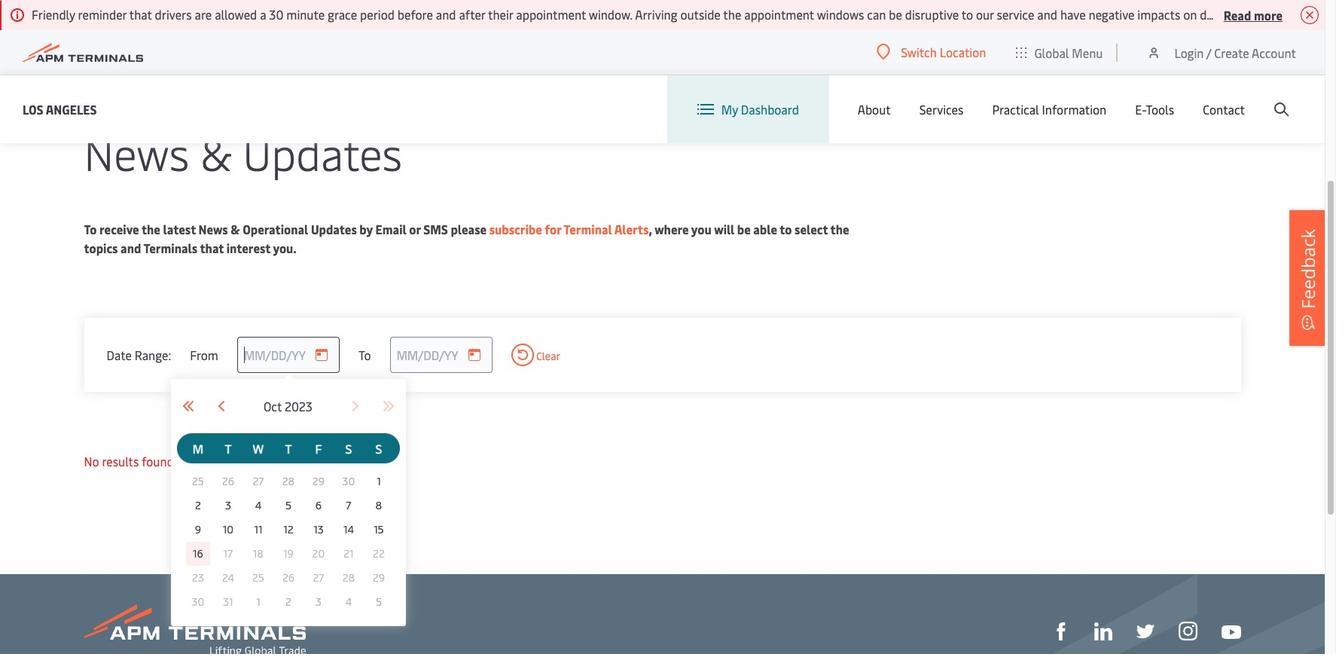 Task type: describe. For each thing, give the bounding box(es) containing it.
e-tools button
[[1136, 75, 1175, 143]]

/
[[1207, 44, 1212, 61]]

2 vertical spatial &
[[231, 221, 240, 237]]

1 vertical spatial 30
[[343, 474, 355, 488]]

twitter image
[[1137, 623, 1155, 641]]

6 link
[[310, 497, 328, 515]]

location
[[940, 44, 987, 60]]

9 link
[[189, 521, 207, 539]]

instagram image
[[1179, 622, 1198, 641]]

6
[[316, 498, 322, 512]]

about button
[[858, 75, 891, 143]]

1 t from the left
[[225, 440, 232, 457]]

range:
[[135, 346, 171, 363]]

no
[[84, 453, 99, 470]]

login
[[1175, 44, 1205, 61]]

1 vertical spatial news
[[84, 123, 189, 182]]

impacts
[[1138, 6, 1181, 23]]

5 link
[[280, 497, 298, 515]]

27 link
[[249, 473, 267, 491]]

2 drivers from the left
[[1201, 6, 1238, 23]]

2 vertical spatial updates
[[311, 221, 357, 237]]

latest
[[163, 221, 196, 237]]

reminder
[[78, 6, 127, 23]]

results
[[102, 453, 139, 470]]

1 horizontal spatial the
[[724, 6, 742, 23]]

12 link
[[280, 521, 298, 539]]

0 vertical spatial los angeles link
[[84, 75, 140, 90]]

feedback
[[1296, 229, 1321, 309]]

have
[[1061, 6, 1086, 23]]

will
[[715, 221, 735, 237]]

linkedin__x28_alt_x29__3_ link
[[1095, 621, 1113, 641]]

29 link
[[310, 473, 328, 491]]

1 appointment from the left
[[516, 6, 586, 23]]

1 horizontal spatial and
[[436, 6, 456, 23]]

that inside , where you will be able to select the topics and terminals that interest you.
[[200, 240, 224, 256]]

1 vertical spatial los angeles link
[[23, 100, 97, 119]]

the inside , where you will be able to select the topics and terminals that interest you.
[[831, 221, 850, 237]]

0 horizontal spatial 30
[[192, 595, 204, 609]]

angeles for los angeles > news & updates
[[103, 75, 140, 90]]

14 link
[[340, 521, 358, 539]]

18
[[253, 546, 264, 561]]

who
[[1240, 6, 1263, 23]]

1 horizontal spatial 2
[[286, 595, 292, 609]]

sms
[[424, 221, 448, 237]]

negative
[[1089, 6, 1135, 23]]

to inside , where you will be able to select the topics and terminals that interest you.
[[780, 221, 792, 237]]

to receive the latest news & operational updates by email or sms please subscribe for terminal alerts
[[84, 221, 649, 237]]

contact button
[[1204, 75, 1246, 143]]

windows
[[817, 6, 865, 23]]

our
[[977, 6, 995, 23]]

los angeles > news & updates
[[84, 75, 232, 90]]

after
[[459, 6, 486, 23]]

19
[[283, 546, 294, 561]]

25 inside 'link'
[[192, 474, 204, 488]]

1 vertical spatial &
[[200, 123, 232, 182]]

operational
[[243, 221, 308, 237]]

able
[[754, 221, 778, 237]]

service
[[998, 6, 1035, 23]]

1 horizontal spatial 28
[[343, 571, 355, 585]]

you.
[[273, 240, 297, 256]]

dashboard
[[741, 101, 799, 118]]

1 vertical spatial 4
[[346, 595, 352, 609]]

13
[[314, 522, 324, 537]]

0 vertical spatial 3
[[225, 498, 231, 512]]

clear button
[[511, 344, 561, 366]]

disruptive
[[906, 6, 959, 23]]

services
[[920, 101, 964, 118]]

8 link
[[370, 497, 388, 515]]

friendly
[[32, 6, 75, 23]]

practical information
[[993, 101, 1107, 118]]

14
[[344, 522, 354, 537]]

7 link
[[340, 497, 358, 515]]

23
[[192, 571, 204, 585]]

3 link
[[219, 497, 237, 515]]

1 horizontal spatial 1
[[377, 474, 381, 488]]

youtube image
[[1222, 625, 1242, 639]]

oct
[[264, 398, 282, 415]]

f
[[315, 440, 322, 457]]

arriving
[[635, 6, 678, 23]]

7
[[346, 498, 352, 512]]

no results found
[[84, 453, 174, 470]]

, where you will be able to select the topics and terminals that interest you.
[[84, 221, 850, 256]]

date
[[107, 346, 132, 363]]

9
[[195, 522, 201, 537]]

account
[[1253, 44, 1297, 61]]

1 horizontal spatial to
[[962, 6, 974, 23]]

grace
[[328, 6, 357, 23]]

you tube link
[[1222, 621, 1242, 640]]

0 vertical spatial that
[[129, 6, 152, 23]]

to for to
[[359, 346, 371, 363]]

before
[[398, 6, 433, 23]]

1 link
[[370, 473, 388, 491]]

allowed
[[215, 6, 257, 23]]

read more button
[[1224, 5, 1283, 24]]

information
[[1043, 101, 1107, 118]]

17
[[224, 546, 233, 561]]

can
[[868, 6, 887, 23]]

and inside , where you will be able to select the topics and terminals that interest you.
[[121, 240, 141, 256]]

please
[[451, 221, 487, 237]]

create
[[1215, 44, 1250, 61]]

close alert image
[[1302, 6, 1320, 24]]

m
[[193, 440, 204, 457]]

subscribe
[[490, 221, 542, 237]]

terminal
[[564, 221, 613, 237]]

To text field
[[390, 337, 493, 373]]

window.
[[589, 6, 633, 23]]

about
[[858, 101, 891, 118]]

2 vertical spatial news
[[199, 221, 228, 237]]

read more
[[1224, 6, 1283, 23]]



Task type: locate. For each thing, give the bounding box(es) containing it.
my dashboard button
[[698, 75, 799, 143]]

1 horizontal spatial that
[[200, 240, 224, 256]]

that left interest
[[200, 240, 224, 256]]

switch location
[[902, 44, 987, 60]]

2 appointment from the left
[[745, 6, 815, 23]]

1 up 8
[[377, 474, 381, 488]]

0 horizontal spatial appointment
[[516, 6, 586, 23]]

1 horizontal spatial s
[[376, 440, 382, 457]]

linkedin image
[[1095, 623, 1113, 641]]

clear
[[534, 349, 561, 363]]

5 down 28 link
[[286, 498, 292, 512]]

on right impacts
[[1184, 6, 1198, 23]]

apmt footer logo image
[[84, 604, 306, 654]]

arrive
[[1266, 6, 1297, 23]]

27 down 20
[[313, 571, 324, 585]]

news & updates
[[84, 123, 403, 182]]

my
[[722, 101, 738, 118]]

28 up the 5 link
[[282, 474, 295, 488]]

20
[[312, 546, 325, 561]]

1 horizontal spatial 30
[[269, 6, 284, 23]]

1 vertical spatial 29
[[373, 571, 385, 585]]

31
[[223, 595, 233, 609]]

2 on from the left
[[1300, 6, 1314, 23]]

los angeles link
[[84, 75, 140, 90], [23, 100, 97, 119]]

2 s from the left
[[376, 440, 382, 457]]

news right latest
[[199, 221, 228, 237]]

30 down 23
[[192, 595, 204, 609]]

time
[[1316, 6, 1337, 23]]

the right select
[[831, 221, 850, 237]]

0 horizontal spatial angeles
[[46, 101, 97, 117]]

1 horizontal spatial 4
[[346, 595, 352, 609]]

27 up 4 link
[[253, 474, 264, 488]]

0 horizontal spatial the
[[142, 221, 160, 237]]

28 link
[[280, 473, 298, 491]]

15 link
[[370, 521, 388, 539]]

0 vertical spatial 28
[[282, 474, 295, 488]]

0 vertical spatial to
[[962, 6, 974, 23]]

0 horizontal spatial 2
[[195, 498, 201, 512]]

1 vertical spatial angeles
[[46, 101, 97, 117]]

4 down 27 link
[[255, 498, 262, 512]]

0 vertical spatial updates
[[193, 75, 232, 90]]

4 link
[[249, 497, 267, 515]]

0 horizontal spatial s
[[346, 440, 352, 457]]

1 horizontal spatial 29
[[373, 571, 385, 585]]

0 vertical spatial 5
[[286, 498, 292, 512]]

0 vertical spatial 30
[[269, 6, 284, 23]]

feedback button
[[1290, 210, 1328, 346]]

28
[[282, 474, 295, 488], [343, 571, 355, 585]]

global menu button
[[1002, 30, 1119, 75]]

1 right 31
[[256, 595, 261, 609]]

0 horizontal spatial 29
[[313, 474, 325, 488]]

fill 44 link
[[1137, 621, 1155, 641]]

4 down 21
[[346, 595, 352, 609]]

contact
[[1204, 101, 1246, 118]]

0 horizontal spatial 5
[[286, 498, 292, 512]]

1 s from the left
[[346, 440, 352, 457]]

1 vertical spatial los
[[23, 101, 43, 117]]

1 horizontal spatial to
[[359, 346, 371, 363]]

you
[[692, 221, 712, 237]]

2 horizontal spatial 30
[[343, 474, 355, 488]]

0 vertical spatial 29
[[313, 474, 325, 488]]

1 vertical spatial be
[[738, 221, 751, 237]]

1 horizontal spatial t
[[285, 440, 292, 457]]

2 vertical spatial 30
[[192, 595, 204, 609]]

on left time
[[1300, 6, 1314, 23]]

be inside , where you will be able to select the topics and terminals that interest you.
[[738, 221, 751, 237]]

2 t from the left
[[285, 440, 292, 457]]

2
[[195, 498, 201, 512], [286, 595, 292, 609]]

0 horizontal spatial to
[[780, 221, 792, 237]]

0 horizontal spatial t
[[225, 440, 232, 457]]

10 link
[[219, 521, 237, 539]]

los
[[84, 75, 100, 90], [23, 101, 43, 117]]

2 down 19
[[286, 595, 292, 609]]

and left after
[[436, 6, 456, 23]]

0 vertical spatial news
[[155, 75, 180, 90]]

los for los angeles
[[23, 101, 43, 117]]

to for to receive the latest news & operational updates by email or sms please subscribe for terminal alerts
[[84, 221, 97, 237]]

0 horizontal spatial to
[[84, 221, 97, 237]]

los for los angeles > news & updates
[[84, 75, 100, 90]]

s up "1" link
[[376, 440, 382, 457]]

Page number field
[[1171, 520, 1195, 544]]

0 horizontal spatial 27
[[253, 474, 264, 488]]

to
[[84, 221, 97, 237], [359, 346, 371, 363]]

facebook image
[[1052, 623, 1071, 641]]

25 up "2" link
[[192, 474, 204, 488]]

w
[[253, 440, 264, 457]]

0 horizontal spatial and
[[121, 240, 141, 256]]

and left have
[[1038, 6, 1058, 23]]

1 vertical spatial 5
[[376, 595, 382, 609]]

period
[[360, 6, 395, 23]]

10
[[223, 522, 234, 537]]

30
[[269, 6, 284, 23], [343, 474, 355, 488], [192, 595, 204, 609]]

0 horizontal spatial 4
[[255, 498, 262, 512]]

switch
[[902, 44, 937, 60]]

s right f
[[346, 440, 352, 457]]

0 horizontal spatial 3
[[225, 498, 231, 512]]

switch location button
[[877, 44, 987, 60]]

1 vertical spatial updates
[[243, 123, 403, 182]]

0 vertical spatial 2
[[195, 498, 201, 512]]

the up terminals
[[142, 221, 160, 237]]

3 down 20
[[316, 595, 322, 609]]

1 vertical spatial 2
[[286, 595, 292, 609]]

1 drivers from the left
[[155, 6, 192, 23]]

0 horizontal spatial 1
[[256, 595, 261, 609]]

1 vertical spatial to
[[780, 221, 792, 237]]

angeles for los angeles
[[46, 101, 97, 117]]

21
[[344, 546, 354, 561]]

0 horizontal spatial 25
[[192, 474, 204, 488]]

to left our
[[962, 6, 974, 23]]

news down >
[[84, 123, 189, 182]]

select
[[795, 221, 828, 237]]

1 vertical spatial 3
[[316, 595, 322, 609]]

terminals
[[144, 240, 198, 256]]

subscribe for terminal alerts link
[[490, 221, 649, 237]]

to
[[962, 6, 974, 23], [780, 221, 792, 237]]

0 horizontal spatial be
[[738, 221, 751, 237]]

appointment left windows
[[745, 6, 815, 23]]

0 vertical spatial 4
[[255, 498, 262, 512]]

tools
[[1147, 101, 1175, 118]]

13 link
[[310, 521, 328, 539]]

1 vertical spatial 26
[[283, 571, 295, 585]]

1 on from the left
[[1184, 6, 1198, 23]]

for
[[545, 221, 562, 237]]

11 link
[[249, 521, 267, 539]]

26
[[222, 474, 234, 488], [283, 571, 295, 585]]

services button
[[920, 75, 964, 143]]

los angeles
[[23, 101, 97, 117]]

2 down 25 'link' on the bottom left of page
[[195, 498, 201, 512]]

3 down 26 link
[[225, 498, 231, 512]]

2 horizontal spatial and
[[1038, 6, 1058, 23]]

1 horizontal spatial angeles
[[103, 75, 140, 90]]

0 vertical spatial angeles
[[103, 75, 140, 90]]

1 horizontal spatial 25
[[252, 571, 264, 585]]

practical information button
[[993, 75, 1107, 143]]

1 horizontal spatial 3
[[316, 595, 322, 609]]

my dashboard
[[722, 101, 799, 118]]

24
[[222, 571, 234, 585]]

the right outside
[[724, 6, 742, 23]]

and
[[436, 6, 456, 23], [1038, 6, 1058, 23], [121, 240, 141, 256]]

where
[[655, 221, 689, 237]]

0 vertical spatial be
[[889, 6, 903, 23]]

0 horizontal spatial drivers
[[155, 6, 192, 23]]

article listing 2 image
[[0, 0, 1326, 69]]

be right will
[[738, 221, 751, 237]]

email
[[376, 221, 407, 237]]

login / create account link
[[1147, 30, 1297, 75]]

and down receive
[[121, 240, 141, 256]]

0 horizontal spatial that
[[129, 6, 152, 23]]

>
[[146, 75, 152, 90]]

appointment right 'their' in the top of the page
[[516, 6, 586, 23]]

found
[[142, 453, 174, 470]]

0 vertical spatial los
[[84, 75, 100, 90]]

outside
[[681, 6, 721, 23]]

1 vertical spatial 28
[[343, 571, 355, 585]]

more
[[1255, 6, 1283, 23]]

from
[[190, 346, 218, 363]]

0 horizontal spatial 28
[[282, 474, 295, 488]]

that right reminder on the left top
[[129, 6, 152, 23]]

1 horizontal spatial 26
[[283, 571, 295, 585]]

28 down 21
[[343, 571, 355, 585]]

1 horizontal spatial 27
[[313, 571, 324, 585]]

1 vertical spatial 27
[[313, 571, 324, 585]]

5 down 22
[[376, 595, 382, 609]]

t right w
[[285, 440, 292, 457]]

are
[[195, 6, 212, 23]]

drivers left are
[[155, 6, 192, 23]]

topics
[[84, 240, 118, 256]]

26 down 19
[[283, 571, 295, 585]]

29 up "6"
[[313, 474, 325, 488]]

their
[[488, 6, 514, 23]]

16
[[193, 546, 203, 561]]

t
[[225, 440, 232, 457], [285, 440, 292, 457]]

be right can in the top right of the page
[[889, 6, 903, 23]]

alerts
[[615, 221, 649, 237]]

0 vertical spatial 27
[[253, 474, 264, 488]]

drivers left who
[[1201, 6, 1238, 23]]

t left w
[[225, 440, 232, 457]]

on
[[1184, 6, 1198, 23], [1300, 6, 1314, 23]]

0 vertical spatial &
[[183, 75, 191, 90]]

0 vertical spatial 25
[[192, 474, 204, 488]]

login / create account
[[1175, 44, 1297, 61]]

1 horizontal spatial drivers
[[1201, 6, 1238, 23]]

1 vertical spatial 1
[[256, 595, 261, 609]]

1 vertical spatial 25
[[252, 571, 264, 585]]

1 horizontal spatial 5
[[376, 595, 382, 609]]

1 horizontal spatial on
[[1300, 6, 1314, 23]]

30 right the a on the top of page
[[269, 6, 284, 23]]

global
[[1035, 44, 1070, 61]]

25 down the 18
[[252, 571, 264, 585]]

1 horizontal spatial be
[[889, 6, 903, 23]]

0 horizontal spatial los
[[23, 101, 43, 117]]

0 vertical spatial 26
[[222, 474, 234, 488]]

that
[[129, 6, 152, 23], [200, 240, 224, 256]]

appointment
[[516, 6, 586, 23], [745, 6, 815, 23]]

25
[[192, 474, 204, 488], [252, 571, 264, 585]]

0 vertical spatial to
[[84, 221, 97, 237]]

2 horizontal spatial the
[[831, 221, 850, 237]]

a
[[260, 6, 266, 23]]

0 horizontal spatial on
[[1184, 6, 1198, 23]]

26 link
[[219, 473, 237, 491]]

29 down 22
[[373, 571, 385, 585]]

16 link
[[186, 542, 210, 566]]

0 vertical spatial 1
[[377, 474, 381, 488]]

0 horizontal spatial 26
[[222, 474, 234, 488]]

be
[[889, 6, 903, 23], [738, 221, 751, 237]]

1 horizontal spatial los
[[84, 75, 100, 90]]

1 vertical spatial to
[[359, 346, 371, 363]]

From text field
[[237, 337, 340, 373]]

1 horizontal spatial appointment
[[745, 6, 815, 23]]

30 up 7
[[343, 474, 355, 488]]

news right >
[[155, 75, 180, 90]]

1 vertical spatial that
[[200, 240, 224, 256]]

to right able
[[780, 221, 792, 237]]

26 up 3 link
[[222, 474, 234, 488]]

friendly reminder that drivers are allowed a 30 minute grace period before and after their appointment window. arriving outside the appointment windows can be disruptive to our service and have negative impacts on drivers who arrive on time
[[32, 6, 1337, 23]]



Task type: vqa. For each thing, say whether or not it's contained in the screenshot.


